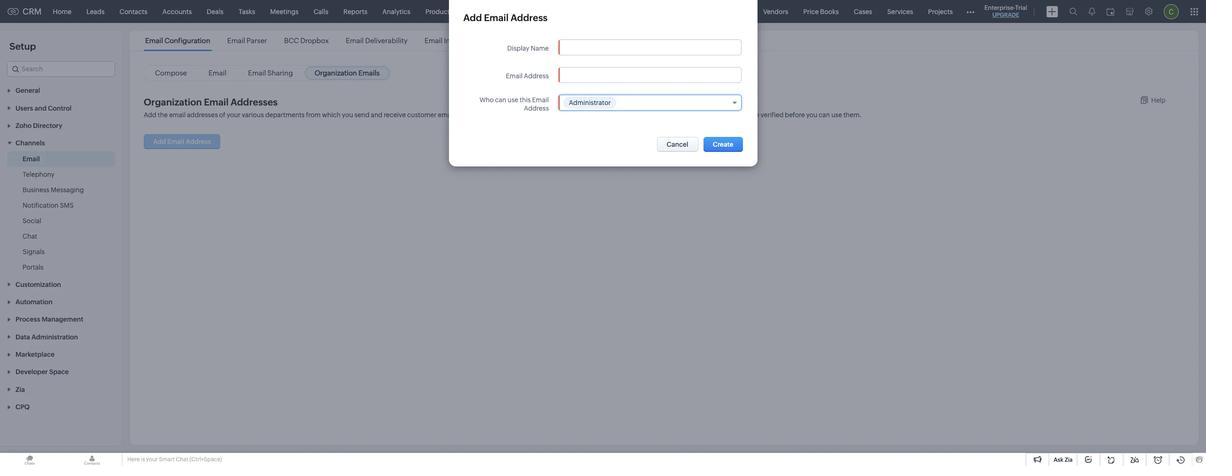 Task type: vqa. For each thing, say whether or not it's contained in the screenshot.
bottommost Address
yes



Task type: describe. For each thing, give the bounding box(es) containing it.
can inside who can use this email address
[[495, 96, 506, 104]]

services link
[[880, 0, 921, 23]]

price books
[[803, 8, 839, 15]]

2 you from the left
[[806, 111, 818, 119]]

0 horizontal spatial your
[[146, 457, 158, 464]]

of
[[219, 111, 225, 119]]

business
[[23, 187, 49, 194]]

smart
[[159, 457, 175, 464]]

analytics link
[[375, 0, 418, 23]]

meetings
[[270, 8, 299, 15]]

who can use this email address
[[480, 96, 549, 112]]

calls link
[[306, 0, 336, 23]]

here is your smart chat (ctrl+space)
[[127, 457, 222, 464]]

upgrade
[[993, 12, 1019, 18]]

enterprise-trial upgrade
[[985, 4, 1027, 18]]

create
[[713, 141, 733, 148]]

display
[[507, 45, 529, 52]]

chats image
[[0, 454, 59, 467]]

bcc
[[284, 37, 299, 45]]

sales
[[505, 8, 522, 15]]

signals link
[[23, 248, 45, 257]]

2 addresses from the left
[[516, 111, 547, 119]]

bcc dropbox
[[284, 37, 329, 45]]

1 email from the left
[[169, 111, 186, 119]]

leads link
[[79, 0, 112, 23]]

create menu element
[[1041, 0, 1064, 23]]

2 and from the left
[[588, 111, 600, 119]]

tasks
[[239, 8, 255, 15]]

sms
[[60, 202, 74, 210]]

cancel
[[667, 141, 689, 148]]

organization email addresses
[[144, 97, 278, 108]]

home
[[53, 8, 71, 15]]

notification sms
[[23, 202, 74, 210]]

chat link
[[23, 232, 37, 242]]

email address
[[506, 72, 549, 80]]

business messaging
[[23, 187, 84, 194]]

addresses
[[231, 97, 278, 108]]

these
[[498, 111, 515, 119]]

crm link
[[8, 7, 42, 16]]

create button
[[704, 137, 743, 152]]

sales orders
[[505, 8, 544, 15]]

'from'
[[568, 111, 587, 119]]

2 the from the left
[[556, 111, 566, 119]]

2 email from the left
[[678, 111, 694, 119]]

list containing email configuration
[[137, 31, 491, 51]]

who
[[480, 96, 494, 104]]

receive
[[384, 111, 406, 119]]

signals
[[23, 249, 45, 256]]

analytics
[[383, 8, 410, 15]]

before
[[785, 111, 805, 119]]

2 horizontal spatial use
[[832, 111, 842, 119]]

trial
[[1015, 4, 1027, 11]]

deliverability
[[365, 37, 408, 45]]

display name
[[507, 45, 549, 52]]

email intelligence
[[425, 37, 483, 45]]

social
[[23, 218, 41, 225]]

be
[[751, 111, 759, 119]]

0 horizontal spatial use
[[486, 111, 497, 119]]

0 vertical spatial address
[[511, 12, 548, 23]]

organization for organization email addresses
[[144, 97, 202, 108]]

'reply
[[601, 111, 620, 119]]

books
[[820, 8, 839, 15]]

services
[[887, 8, 913, 15]]

parser
[[247, 37, 267, 45]]

1 and from the left
[[371, 111, 382, 119]]

deals
[[207, 8, 224, 15]]

leads
[[86, 8, 105, 15]]

meetings link
[[263, 0, 306, 23]]

organization emails
[[315, 69, 380, 77]]

email inside who can use this email address
[[532, 96, 549, 104]]

add the email addresses of your various departments from which you send and receive customer emails. you can use these addresses as the 'from' and 'reply to' addresses. the email addresses have to be verified before you can use them.
[[144, 111, 862, 119]]

cancel button
[[657, 137, 698, 152]]

crm
[[23, 7, 42, 16]]

1 you from the left
[[342, 111, 353, 119]]

reports link
[[336, 0, 375, 23]]

name
[[531, 45, 549, 52]]

email parser
[[227, 37, 267, 45]]

accounts link
[[155, 0, 199, 23]]

dropbox
[[300, 37, 329, 45]]

zia
[[1065, 458, 1073, 464]]

to
[[744, 111, 750, 119]]

price books link
[[796, 0, 847, 23]]

sales orders link
[[498, 0, 551, 23]]



Task type: locate. For each thing, give the bounding box(es) containing it.
channels
[[16, 140, 45, 147]]

email deliverability link
[[344, 37, 409, 45]]

messaging
[[51, 187, 84, 194]]

addresses.
[[631, 111, 664, 119]]

email inside channels region
[[23, 156, 40, 163]]

you left send at left
[[342, 111, 353, 119]]

1 horizontal spatial email
[[678, 111, 694, 119]]

add for add the email addresses of your various departments from which you send and receive customer emails. you can use these addresses as the 'from' and 'reply to' addresses. the email addresses have to be verified before you can use them.
[[144, 111, 156, 119]]

0 horizontal spatial organization
[[144, 97, 202, 108]]

can
[[495, 96, 506, 104], [473, 111, 485, 119], [819, 111, 830, 119]]

you
[[461, 111, 472, 119]]

1 horizontal spatial organization
[[315, 69, 357, 77]]

accounts
[[162, 8, 192, 15]]

help
[[1152, 97, 1166, 104]]

0 vertical spatial chat
[[23, 233, 37, 241]]

addresses down "this" in the top of the page
[[516, 111, 547, 119]]

0 vertical spatial add
[[463, 12, 482, 23]]

from
[[306, 111, 321, 119]]

telephony
[[23, 171, 55, 179]]

0 horizontal spatial email
[[169, 111, 186, 119]]

0 vertical spatial organization
[[315, 69, 357, 77]]

1 horizontal spatial email link
[[199, 67, 236, 80]]

your right the of
[[227, 111, 240, 119]]

addresses down organization email addresses
[[187, 111, 218, 119]]

deals link
[[199, 0, 231, 23]]

0 horizontal spatial add
[[144, 111, 156, 119]]

compose link
[[145, 67, 197, 80]]

0 horizontal spatial addresses
[[187, 111, 218, 119]]

use
[[508, 96, 518, 104], [486, 111, 497, 119], [832, 111, 842, 119]]

2 vertical spatial address
[[524, 105, 549, 112]]

products link
[[418, 0, 460, 23]]

1 vertical spatial your
[[146, 457, 158, 464]]

email down organization email addresses
[[169, 111, 186, 119]]

2 horizontal spatial can
[[819, 111, 830, 119]]

1 horizontal spatial addresses
[[516, 111, 547, 119]]

sharing
[[267, 69, 293, 77]]

notification
[[23, 202, 59, 210]]

your right is
[[146, 457, 158, 464]]

them.
[[844, 111, 862, 119]]

organization left emails
[[315, 69, 357, 77]]

emails
[[358, 69, 380, 77]]

1 horizontal spatial the
[[556, 111, 566, 119]]

here
[[127, 457, 140, 464]]

the
[[665, 111, 677, 119]]

cases
[[854, 8, 872, 15]]

telephony link
[[23, 170, 55, 180]]

1 horizontal spatial use
[[508, 96, 518, 104]]

email deliverability
[[346, 37, 408, 45]]

quotes link
[[460, 0, 498, 23]]

and down administrator
[[588, 111, 600, 119]]

chat inside channels region
[[23, 233, 37, 241]]

email configuration
[[145, 37, 210, 45]]

list
[[137, 31, 491, 51]]

email right the
[[678, 111, 694, 119]]

price
[[803, 8, 819, 15]]

1 horizontal spatial add
[[463, 12, 482, 23]]

1 addresses from the left
[[187, 111, 218, 119]]

use left these
[[486, 111, 497, 119]]

social link
[[23, 217, 41, 226]]

address inside who can use this email address
[[524, 105, 549, 112]]

vendors
[[763, 8, 788, 15]]

email parser link
[[226, 37, 269, 45]]

0 vertical spatial your
[[227, 111, 240, 119]]

can right the who
[[495, 96, 506, 104]]

(ctrl+space)
[[190, 457, 222, 464]]

email
[[169, 111, 186, 119], [678, 111, 694, 119]]

0 horizontal spatial you
[[342, 111, 353, 119]]

you right before
[[806, 111, 818, 119]]

1 horizontal spatial can
[[495, 96, 506, 104]]

projects
[[928, 8, 953, 15]]

addresses left have
[[696, 111, 727, 119]]

is
[[141, 457, 145, 464]]

your
[[227, 111, 240, 119], [146, 457, 158, 464]]

0 horizontal spatial email link
[[23, 155, 40, 164]]

the down compose link
[[158, 111, 168, 119]]

to'
[[622, 111, 629, 119]]

the
[[158, 111, 168, 119], [556, 111, 566, 119]]

this
[[520, 96, 531, 104]]

chat down social
[[23, 233, 37, 241]]

organization down compose link
[[144, 97, 202, 108]]

notification sms link
[[23, 201, 74, 211]]

email
[[484, 12, 509, 23], [145, 37, 163, 45], [227, 37, 245, 45], [346, 37, 364, 45], [425, 37, 443, 45], [209, 69, 226, 77], [248, 69, 266, 77], [506, 72, 523, 80], [532, 96, 549, 104], [204, 97, 229, 108], [23, 156, 40, 163]]

and right send at left
[[371, 111, 382, 119]]

channels button
[[0, 134, 122, 152]]

chat
[[23, 233, 37, 241], [176, 457, 188, 464]]

the right as
[[556, 111, 566, 119]]

1 vertical spatial add
[[144, 111, 156, 119]]

0 horizontal spatial the
[[158, 111, 168, 119]]

organization
[[315, 69, 357, 77], [144, 97, 202, 108]]

ask
[[1054, 458, 1064, 464]]

add email address
[[463, 12, 548, 23]]

1 horizontal spatial you
[[806, 111, 818, 119]]

as
[[549, 111, 555, 119]]

chat right smart
[[176, 457, 188, 464]]

vendors link
[[756, 0, 796, 23]]

1 vertical spatial email link
[[23, 155, 40, 164]]

administrator
[[569, 99, 611, 107]]

0 horizontal spatial and
[[371, 111, 382, 119]]

email link down channels
[[23, 155, 40, 164]]

use inside who can use this email address
[[508, 96, 518, 104]]

email link
[[199, 67, 236, 80], [23, 155, 40, 164]]

add up the intelligence
[[463, 12, 482, 23]]

add
[[463, 12, 482, 23], [144, 111, 156, 119]]

1 horizontal spatial your
[[227, 111, 240, 119]]

0 horizontal spatial chat
[[23, 233, 37, 241]]

contacts image
[[62, 454, 122, 467]]

channels region
[[0, 152, 122, 276]]

1 the from the left
[[158, 111, 168, 119]]

3 addresses from the left
[[696, 111, 727, 119]]

email intelligence link
[[423, 37, 484, 45]]

add down compose link
[[144, 111, 156, 119]]

Administrator field
[[559, 95, 742, 111]]

cases link
[[847, 0, 880, 23]]

1 horizontal spatial and
[[588, 111, 600, 119]]

1 horizontal spatial chat
[[176, 457, 188, 464]]

None text field
[[559, 40, 741, 55], [559, 68, 741, 83], [559, 40, 741, 55], [559, 68, 741, 83]]

1 vertical spatial address
[[524, 72, 549, 80]]

email link up organization email addresses
[[199, 67, 236, 80]]

organization emails link
[[305, 67, 390, 80]]

which
[[322, 111, 341, 119]]

1 vertical spatial chat
[[176, 457, 188, 464]]

organization for organization emails
[[315, 69, 357, 77]]

addresses
[[187, 111, 218, 119], [516, 111, 547, 119], [696, 111, 727, 119]]

create menu image
[[1047, 6, 1058, 17]]

add for add email address
[[463, 12, 482, 23]]

enterprise-
[[985, 4, 1015, 11]]

orders
[[523, 8, 544, 15]]

1 vertical spatial organization
[[144, 97, 202, 108]]

0 vertical spatial email link
[[199, 67, 236, 80]]

2 horizontal spatial addresses
[[696, 111, 727, 119]]

email configuration link
[[144, 37, 212, 45]]

0 horizontal spatial can
[[473, 111, 485, 119]]

contacts link
[[112, 0, 155, 23]]

business messaging link
[[23, 186, 84, 195]]

intelligence
[[444, 37, 483, 45]]

configuration
[[165, 37, 210, 45]]

use left the them.
[[832, 111, 842, 119]]

can left the them.
[[819, 111, 830, 119]]

compose
[[155, 69, 187, 77]]

setup
[[9, 41, 36, 52]]

tasks link
[[231, 0, 263, 23]]

calls
[[314, 8, 328, 15]]

use left "this" in the top of the page
[[508, 96, 518, 104]]

have
[[728, 111, 743, 119]]

can right you
[[473, 111, 485, 119]]

emails.
[[438, 111, 460, 119]]

send
[[354, 111, 369, 119]]



